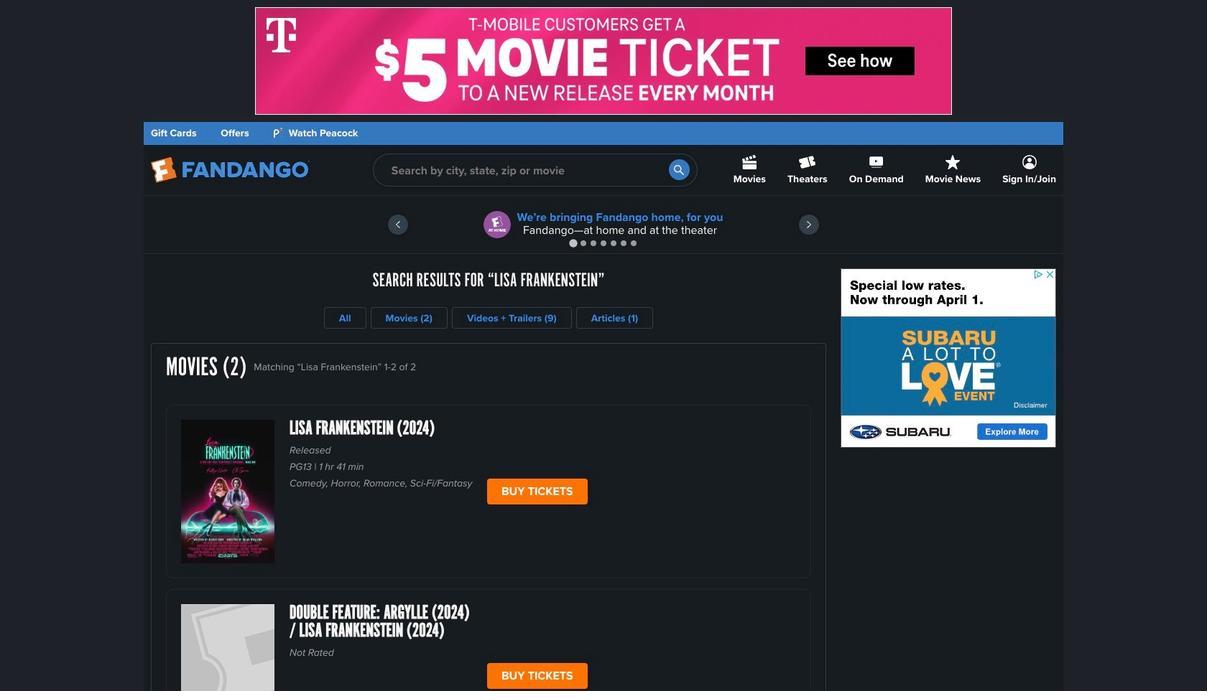 Task type: describe. For each thing, give the bounding box(es) containing it.
lisa frankenstein (2024) image
[[181, 420, 274, 564]]

1 vertical spatial advertisement element
[[841, 269, 1056, 448]]

Search by city, state, zip or movie text field
[[373, 154, 698, 187]]

0 vertical spatial advertisement element
[[255, 7, 952, 115]]

select a slide to show tab list
[[144, 238, 1063, 249]]



Task type: locate. For each thing, give the bounding box(es) containing it.
None search field
[[373, 154, 698, 187]]

double feature: argylle (2024) / lisa frankenstein (2024) image
[[181, 605, 274, 692]]

offer icon image
[[484, 211, 511, 239]]

region
[[144, 196, 1063, 254]]

advertisement element
[[255, 7, 952, 115], [841, 269, 1056, 448]]



Task type: vqa. For each thing, say whether or not it's contained in the screenshot.
account.
no



